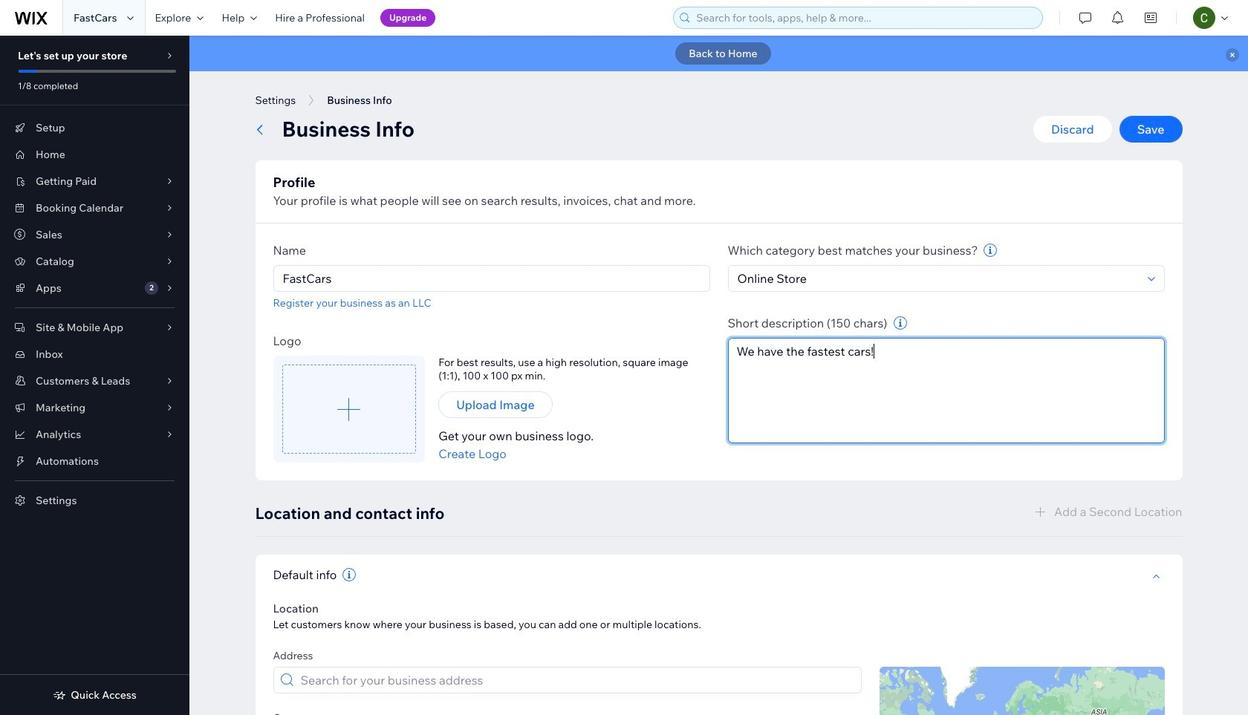 Task type: describe. For each thing, give the bounding box(es) containing it.
sidebar element
[[0, 36, 190, 716]]

Describe your business here. What makes it great? Use short catchy text to tell people what you do or offer. text field
[[728, 338, 1165, 444]]

Search for your business address field
[[296, 668, 857, 694]]

Enter your business or website type field
[[733, 266, 1144, 291]]

Search for tools, apps, help & more... field
[[692, 7, 1039, 28]]



Task type: locate. For each thing, give the bounding box(es) containing it.
Type your business name (e.g., Amy's Shoes) field
[[278, 266, 705, 291]]

map region
[[880, 668, 1165, 716]]

alert
[[190, 36, 1249, 71]]



Task type: vqa. For each thing, say whether or not it's contained in the screenshot.
Type your business name (e.g., Amy's Shoes) 'field' at the top of page
yes



